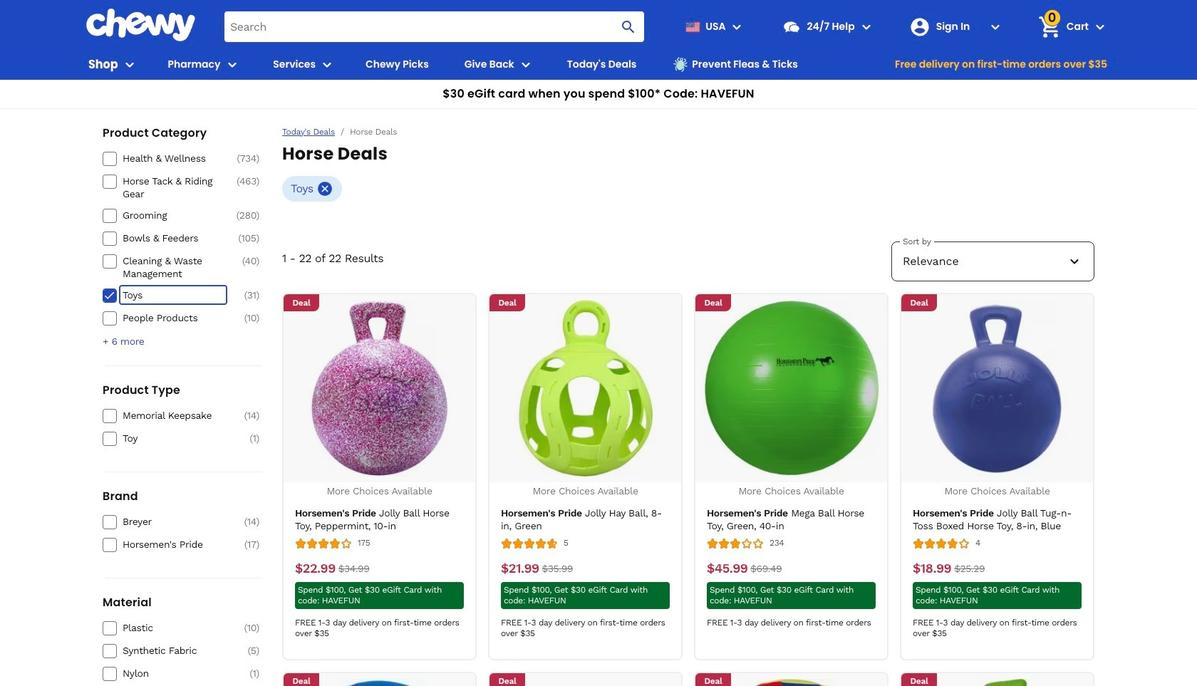 Task type: describe. For each thing, give the bounding box(es) containing it.
give back menu image
[[517, 56, 535, 73]]

chewy home image
[[86, 9, 196, 41]]

horsemen's pride jolly tug horse toy, 14-in, blue image
[[909, 679, 1086, 687]]

horsemen's pride jolly ball horse toy, peppermint, 10-in image
[[291, 300, 468, 477]]

1 menu image from the left
[[121, 56, 138, 73]]

horsemen's pride mega ball cover horse toy, beach ball, 25-in image
[[703, 679, 880, 687]]

cart menu image
[[1092, 18, 1109, 35]]

horsemen's pride mega ball horse toy, green, 40-in image
[[703, 300, 880, 477]]

change region menu image
[[729, 18, 746, 35]]

help menu image
[[858, 18, 875, 35]]

site banner
[[0, 0, 1198, 109]]

horsemen's pride jolly ball tug-n-toss boxed horse toy, 8-in, blue image
[[909, 300, 1086, 477]]



Task type: vqa. For each thing, say whether or not it's contained in the screenshot.
rightmost menu image
yes



Task type: locate. For each thing, give the bounding box(es) containing it.
submit search image
[[621, 18, 638, 35]]

remove image
[[316, 180, 334, 197]]

0 horizontal spatial menu image
[[121, 56, 138, 73]]

Product search field
[[225, 11, 645, 42]]

2 menu image from the left
[[319, 56, 336, 73]]

remove element
[[316, 180, 334, 197]]

None text field
[[338, 561, 370, 576], [542, 561, 573, 576], [707, 561, 748, 576], [751, 561, 782, 576], [913, 561, 952, 576], [955, 561, 985, 576], [338, 561, 370, 576], [542, 561, 573, 576], [707, 561, 748, 576], [751, 561, 782, 576], [913, 561, 952, 576], [955, 561, 985, 576]]

horsemen's pride mega ball cover horse toy, soccer ball, 40-in image
[[291, 679, 468, 687]]

breyer horses stablemates mystery horse foal surprise collectible toy horse playset image
[[497, 679, 674, 687]]

items image
[[1037, 14, 1062, 39]]

chewy support image
[[783, 17, 802, 36]]

menu image
[[121, 56, 138, 73], [319, 56, 336, 73]]

1 horizontal spatial menu image
[[319, 56, 336, 73]]

account menu image
[[987, 18, 1004, 35]]

pharmacy menu image
[[223, 56, 241, 73]]

None text field
[[295, 561, 336, 576], [501, 561, 539, 576], [295, 561, 336, 576], [501, 561, 539, 576]]

Search text field
[[225, 11, 645, 42]]



